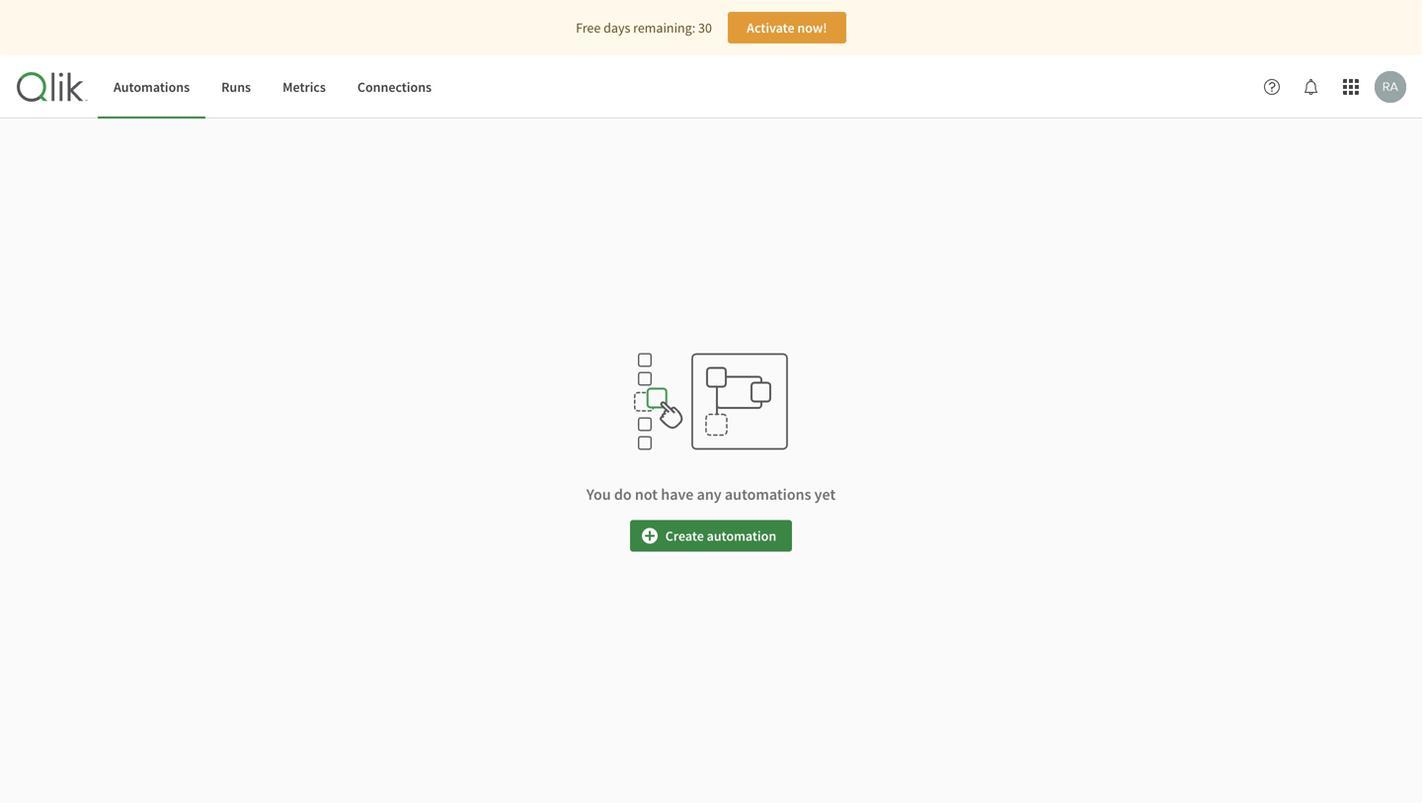 Task type: locate. For each thing, give the bounding box(es) containing it.
now!
[[798, 19, 828, 37]]

connections button
[[342, 55, 448, 119]]

metrics
[[283, 78, 326, 96]]

automation
[[707, 527, 777, 545]]

tab list
[[98, 55, 448, 119]]

you do not have any automations yet
[[587, 485, 836, 504]]

any
[[697, 485, 722, 504]]

automations
[[114, 78, 190, 96]]

30
[[699, 19, 712, 37]]

ruby anderson image
[[1375, 71, 1407, 103]]



Task type: describe. For each thing, give the bounding box(es) containing it.
yet
[[815, 485, 836, 504]]

runs
[[221, 78, 251, 96]]

metrics button
[[267, 55, 342, 119]]

automations button
[[98, 55, 206, 119]]

automations
[[725, 485, 812, 504]]

connections
[[358, 78, 432, 96]]

activate
[[747, 19, 795, 37]]

activate now! link
[[728, 12, 847, 43]]

you
[[587, 485, 611, 504]]

runs button
[[206, 55, 267, 119]]

create automation button
[[630, 520, 793, 552]]

do
[[614, 485, 632, 504]]

remaining:
[[633, 19, 696, 37]]

not
[[635, 485, 658, 504]]

create
[[666, 527, 704, 545]]

have
[[661, 485, 694, 504]]

activate now!
[[747, 19, 828, 37]]

create automation
[[666, 527, 777, 545]]

tab list containing automations
[[98, 55, 448, 119]]

days
[[604, 19, 631, 37]]

free days remaining: 30
[[576, 19, 712, 37]]

free
[[576, 19, 601, 37]]



Task type: vqa. For each thing, say whether or not it's contained in the screenshot.
Free
yes



